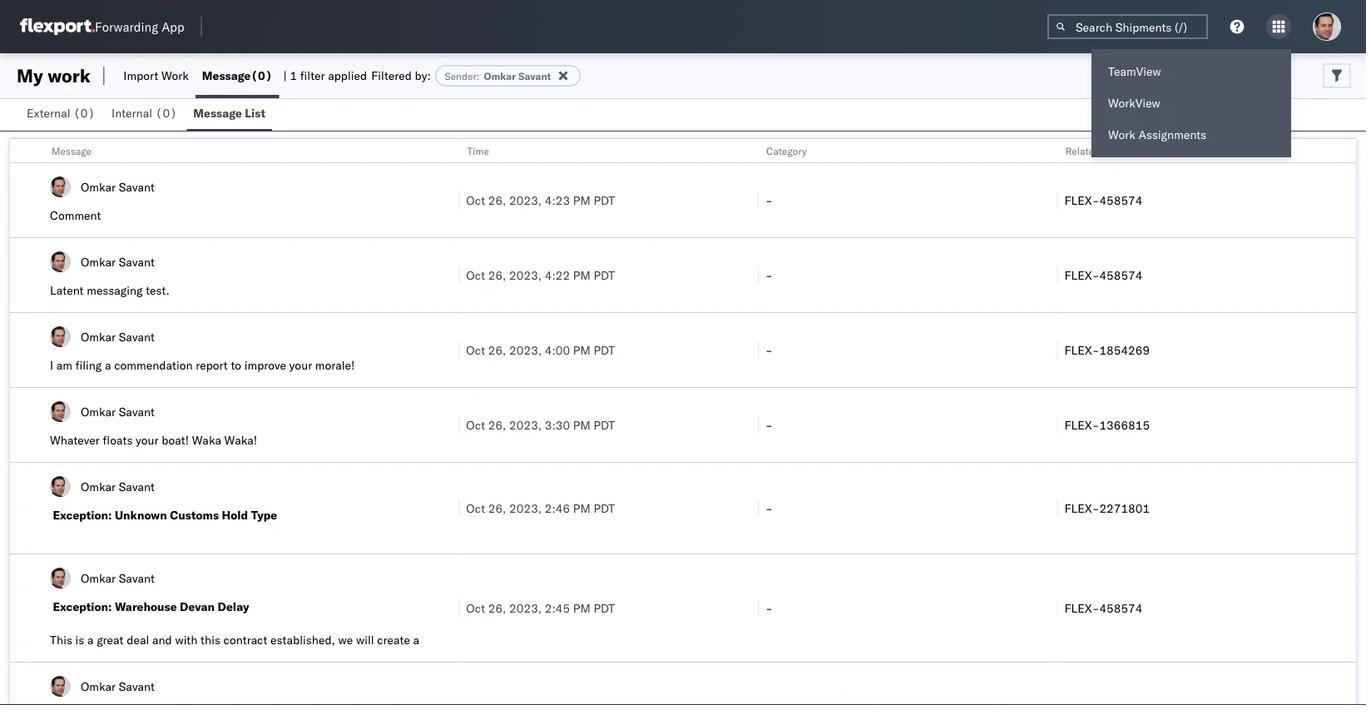 Task type: describe. For each thing, give the bounding box(es) containing it.
with
[[175, 633, 198, 647]]

established,
[[271, 633, 335, 647]]

teamview
[[1109, 64, 1162, 79]]

omkar savant for comment
[[81, 179, 155, 194]]

:
[[477, 70, 480, 82]]

external (0)
[[27, 106, 95, 120]]

related work item/shipment
[[1066, 144, 1196, 157]]

|
[[283, 68, 287, 83]]

customs
[[170, 508, 219, 522]]

devan
[[180, 599, 215, 614]]

work for my
[[48, 64, 91, 87]]

floats
[[103, 433, 133, 447]]

oct 26, 2023, 2:45 pm pdt
[[466, 601, 615, 615]]

(0) for internal (0)
[[155, 106, 177, 120]]

i
[[50, 358, 53, 373]]

work assignments link
[[1092, 119, 1292, 151]]

omkar for oct 26, 2023, 2:45 pm pdt
[[81, 571, 116, 585]]

omkar for oct 26, 2023, 4:22 pm pdt
[[81, 254, 116, 269]]

work inside "link"
[[1109, 127, 1136, 142]]

and
[[152, 633, 172, 647]]

omkar right :
[[484, 70, 516, 82]]

external
[[27, 106, 70, 120]]

internal (0) button
[[105, 98, 187, 131]]

item/shipment
[[1127, 144, 1196, 157]]

lucrative
[[50, 649, 95, 664]]

flex- for oct 26, 2023, 2:45 pm pdt
[[1065, 601, 1100, 615]]

458574 for oct 26, 2023, 4:23 pm pdt
[[1100, 193, 1143, 207]]

oct for oct 26, 2023, 2:45 pm pdt
[[466, 601, 485, 615]]

my work
[[17, 64, 91, 87]]

1854269
[[1100, 343, 1151, 357]]

flex- for oct 26, 2023, 4:22 pm pdt
[[1065, 268, 1100, 282]]

will
[[356, 633, 374, 647]]

unknown
[[115, 508, 167, 522]]

waka
[[192, 433, 221, 447]]

omkar savant inside button
[[81, 679, 155, 693]]

delay
[[218, 599, 249, 614]]

this
[[201, 633, 221, 647]]

test.
[[146, 283, 170, 298]]

- for oct 26, 2023, 4:00 pm pdt
[[766, 343, 773, 357]]

exception: for exception: warehouse devan delay
[[53, 599, 112, 614]]

458574 for oct 26, 2023, 2:45 pm pdt
[[1100, 601, 1143, 615]]

flex- 2271801
[[1065, 501, 1151, 515]]

2023, for 4:23
[[510, 193, 542, 207]]

messaging
[[87, 283, 143, 298]]

2271801
[[1100, 501, 1151, 515]]

2 vertical spatial message
[[52, 144, 92, 157]]

flex- for oct 26, 2023, 4:00 pm pdt
[[1065, 343, 1100, 357]]

import
[[123, 68, 158, 83]]

resize handle column header for time
[[738, 139, 758, 705]]

26, for oct 26, 2023, 2:46 pm pdt
[[488, 501, 506, 515]]

workview
[[1109, 96, 1161, 110]]

forwarding app link
[[20, 18, 184, 35]]

report
[[196, 358, 228, 373]]

3:30
[[545, 417, 570, 432]]

exception: unknown customs hold type
[[53, 508, 277, 522]]

flex- 458574 for oct 26, 2023, 4:23 pm pdt
[[1065, 193, 1143, 207]]

type
[[251, 508, 277, 522]]

omkar for oct 26, 2023, 4:00 pm pdt
[[81, 329, 116, 344]]

message for (0)
[[202, 68, 251, 83]]

boat!
[[162, 433, 189, 447]]

pdt for oct 26, 2023, 2:45 pm pdt
[[594, 601, 615, 615]]

time
[[467, 144, 489, 157]]

- for oct 26, 2023, 3:30 pm pdt
[[766, 417, 773, 432]]

related
[[1066, 144, 1100, 157]]

26, for oct 26, 2023, 4:23 pm pdt
[[488, 193, 506, 207]]

savant right :
[[519, 70, 551, 82]]

- for oct 26, 2023, 2:45 pm pdt
[[766, 601, 773, 615]]

flex- 1854269
[[1065, 343, 1151, 357]]

oct 26, 2023, 4:23 pm pdt
[[466, 193, 615, 207]]

0 horizontal spatial your
[[136, 433, 159, 447]]

oct 26, 2023, 4:00 pm pdt
[[466, 343, 615, 357]]

- for oct 26, 2023, 2:46 pm pdt
[[766, 501, 773, 515]]

filtered
[[371, 68, 412, 83]]

savant for oct 26, 2023, 2:45 pm pdt
[[119, 571, 155, 585]]

26, for oct 26, 2023, 3:30 pm pdt
[[488, 417, 506, 432]]

assignments
[[1139, 127, 1207, 142]]

list
[[245, 106, 266, 120]]

deal
[[127, 633, 149, 647]]

improve
[[245, 358, 286, 373]]

oct 26, 2023, 3:30 pm pdt
[[466, 417, 615, 432]]

6 omkar savant from the top
[[81, 571, 155, 585]]

latent messaging test.
[[50, 283, 170, 298]]

0 horizontal spatial a
[[87, 633, 94, 647]]

- for oct 26, 2023, 4:22 pm pdt
[[766, 268, 773, 282]]

flex- for oct 26, 2023, 4:23 pm pdt
[[1065, 193, 1100, 207]]

comment
[[50, 208, 101, 223]]

great
[[97, 633, 124, 647]]

pm for 4:00
[[573, 343, 591, 357]]

teamview link
[[1092, 56, 1292, 87]]

exception: for exception: unknown customs hold type
[[53, 508, 112, 522]]

resize handle column header for category
[[1038, 139, 1058, 705]]

1366815
[[1100, 417, 1151, 432]]

2023, for 4:00
[[510, 343, 542, 357]]

resize handle column header for message
[[439, 139, 459, 705]]

2:45
[[545, 601, 570, 615]]

omkar savant button
[[10, 663, 1357, 705]]

sender
[[445, 70, 477, 82]]

pm for 4:22
[[573, 268, 591, 282]]

2023, for 2:46
[[510, 501, 542, 515]]

oct 26, 2023, 2:46 pm pdt
[[466, 501, 615, 515]]

applied
[[328, 68, 367, 83]]

this is a great deal and with this contract established, we will create a lucrative partnership.
[[50, 633, 420, 664]]

whatever
[[50, 433, 100, 447]]

pdt for oct 26, 2023, 4:00 pm pdt
[[594, 343, 615, 357]]

create
[[377, 633, 410, 647]]

we
[[338, 633, 353, 647]]



Task type: vqa. For each thing, say whether or not it's contained in the screenshot.
I omkar savant
yes



Task type: locate. For each thing, give the bounding box(es) containing it.
(0)
[[251, 68, 273, 83], [73, 106, 95, 120], [155, 106, 177, 120]]

internal (0)
[[112, 106, 177, 120]]

savant down partnership.
[[119, 679, 155, 693]]

this
[[50, 633, 72, 647]]

pdt for oct 26, 2023, 3:30 pm pdt
[[594, 417, 615, 432]]

commendation
[[114, 358, 193, 373]]

5 26, from the top
[[488, 501, 506, 515]]

work right related
[[1103, 144, 1125, 157]]

1 pm from the top
[[573, 193, 591, 207]]

2 flex- 458574 from the top
[[1065, 268, 1143, 282]]

0 horizontal spatial work
[[161, 68, 189, 83]]

2 resize handle column header from the left
[[738, 139, 758, 705]]

4:23
[[545, 193, 570, 207]]

3 flex- from the top
[[1065, 343, 1100, 357]]

2023, left 4:22
[[510, 268, 542, 282]]

6 - from the top
[[766, 601, 773, 615]]

omkar savant
[[81, 179, 155, 194], [81, 254, 155, 269], [81, 329, 155, 344], [81, 404, 155, 419], [81, 479, 155, 494], [81, 571, 155, 585], [81, 679, 155, 693]]

pdt right "4:23"
[[594, 193, 615, 207]]

my
[[17, 64, 43, 87]]

pdt right 4:00
[[594, 343, 615, 357]]

omkar savant for latent
[[81, 254, 155, 269]]

omkar savant for i
[[81, 329, 155, 344]]

2023, left 2:45
[[510, 601, 542, 615]]

3 pm from the top
[[573, 343, 591, 357]]

message up message list on the left top of the page
[[202, 68, 251, 83]]

oct left 3:30
[[466, 417, 485, 432]]

(0) left |
[[251, 68, 273, 83]]

flexport. image
[[20, 18, 95, 35]]

a right create
[[413, 633, 420, 647]]

waka!
[[224, 433, 257, 447]]

work
[[161, 68, 189, 83], [1109, 127, 1136, 142]]

7 omkar savant from the top
[[81, 679, 155, 693]]

5 oct from the top
[[466, 501, 485, 515]]

3 - from the top
[[766, 343, 773, 357]]

pdt right 3:30
[[594, 417, 615, 432]]

omkar up floats
[[81, 404, 116, 419]]

4 flex- from the top
[[1065, 417, 1100, 432]]

26, left 2:46
[[488, 501, 506, 515]]

1 vertical spatial your
[[136, 433, 159, 447]]

internal
[[112, 106, 152, 120]]

pdt right 4:22
[[594, 268, 615, 282]]

26, for oct 26, 2023, 4:00 pm pdt
[[488, 343, 506, 357]]

savant up 'commendation'
[[119, 329, 155, 344]]

resize handle column header
[[439, 139, 459, 705], [738, 139, 758, 705], [1038, 139, 1058, 705], [1337, 139, 1357, 705]]

2023, for 4:22
[[510, 268, 542, 282]]

26,
[[488, 193, 506, 207], [488, 268, 506, 282], [488, 343, 506, 357], [488, 417, 506, 432], [488, 501, 506, 515], [488, 601, 506, 615]]

- for oct 26, 2023, 4:23 pm pdt
[[766, 193, 773, 207]]

omkar down 'lucrative'
[[81, 679, 116, 693]]

3 26, from the top
[[488, 343, 506, 357]]

work
[[48, 64, 91, 87], [1103, 144, 1125, 157]]

2023, left 2:46
[[510, 501, 542, 515]]

2023, for 2:45
[[510, 601, 542, 615]]

0 vertical spatial message
[[202, 68, 251, 83]]

3 flex- 458574 from the top
[[1065, 601, 1143, 615]]

2:46
[[545, 501, 570, 515]]

forwarding app
[[95, 19, 184, 35]]

2 2023, from the top
[[510, 268, 542, 282]]

by:
[[415, 68, 431, 83]]

26, left 4:22
[[488, 268, 506, 282]]

2 omkar savant from the top
[[81, 254, 155, 269]]

to
[[231, 358, 241, 373]]

pm right "4:23"
[[573, 193, 591, 207]]

warehouse
[[115, 599, 177, 614]]

4 26, from the top
[[488, 417, 506, 432]]

2023, left 3:30
[[510, 417, 542, 432]]

oct left 4:22
[[466, 268, 485, 282]]

pm right 4:22
[[573, 268, 591, 282]]

category
[[767, 144, 807, 157]]

exception: up is at the bottom of page
[[53, 599, 112, 614]]

0 horizontal spatial work
[[48, 64, 91, 87]]

pm right 2:46
[[573, 501, 591, 515]]

2023,
[[510, 193, 542, 207], [510, 268, 542, 282], [510, 343, 542, 357], [510, 417, 542, 432], [510, 501, 542, 515], [510, 601, 542, 615]]

5 pdt from the top
[[594, 501, 615, 515]]

1 horizontal spatial your
[[289, 358, 312, 373]]

oct left 2:45
[[466, 601, 485, 615]]

1 458574 from the top
[[1100, 193, 1143, 207]]

6 oct from the top
[[466, 601, 485, 615]]

oct left 4:00
[[466, 343, 485, 357]]

savant for oct 26, 2023, 2:46 pm pdt
[[119, 479, 155, 494]]

2023, for 3:30
[[510, 417, 542, 432]]

message for list
[[193, 106, 242, 120]]

flex- 458574 for oct 26, 2023, 2:45 pm pdt
[[1065, 601, 1143, 615]]

oct for oct 26, 2023, 4:00 pm pdt
[[466, 343, 485, 357]]

exception: warehouse devan delay
[[53, 599, 249, 614]]

import work button
[[117, 53, 195, 98]]

0 vertical spatial your
[[289, 358, 312, 373]]

0 vertical spatial 458574
[[1100, 193, 1143, 207]]

(0) right internal
[[155, 106, 177, 120]]

4 - from the top
[[766, 417, 773, 432]]

message inside button
[[193, 106, 242, 120]]

1 horizontal spatial a
[[105, 358, 111, 373]]

savant up whatever floats your boat! waka waka! on the bottom of the page
[[119, 404, 155, 419]]

2 pdt from the top
[[594, 268, 615, 282]]

oct for oct 26, 2023, 4:23 pm pdt
[[466, 193, 485, 207]]

1 horizontal spatial work
[[1109, 127, 1136, 142]]

morale!
[[315, 358, 355, 373]]

omkar savant for exception:
[[81, 479, 155, 494]]

message list
[[193, 106, 266, 120]]

26, down time
[[488, 193, 506, 207]]

flex- for oct 26, 2023, 2:46 pm pdt
[[1065, 501, 1100, 515]]

4 pm from the top
[[573, 417, 591, 432]]

(0) right external
[[73, 106, 95, 120]]

oct for oct 26, 2023, 3:30 pm pdt
[[466, 417, 485, 432]]

-
[[766, 193, 773, 207], [766, 268, 773, 282], [766, 343, 773, 357], [766, 417, 773, 432], [766, 501, 773, 515], [766, 601, 773, 615]]

3 oct from the top
[[466, 343, 485, 357]]

6 flex- from the top
[[1065, 601, 1100, 615]]

work up external (0)
[[48, 64, 91, 87]]

omkar savant up "filing"
[[81, 329, 155, 344]]

omkar up warehouse
[[81, 571, 116, 585]]

partnership.
[[98, 649, 163, 664]]

2 pm from the top
[[573, 268, 591, 282]]

6 pm from the top
[[573, 601, 591, 615]]

work right import
[[161, 68, 189, 83]]

1 flex- 458574 from the top
[[1065, 193, 1143, 207]]

a right "filing"
[[105, 358, 111, 373]]

(0) inside button
[[155, 106, 177, 120]]

savant down internal (0) button
[[119, 179, 155, 194]]

savant for oct 26, 2023, 4:23 pm pdt
[[119, 179, 155, 194]]

omkar
[[484, 70, 516, 82], [81, 179, 116, 194], [81, 254, 116, 269], [81, 329, 116, 344], [81, 404, 116, 419], [81, 479, 116, 494], [81, 571, 116, 585], [81, 679, 116, 693]]

1 horizontal spatial work
[[1103, 144, 1125, 157]]

1 vertical spatial exception:
[[53, 599, 112, 614]]

app
[[162, 19, 184, 35]]

your left boat!
[[136, 433, 159, 447]]

savant up unknown
[[119, 479, 155, 494]]

1 oct from the top
[[466, 193, 485, 207]]

2 vertical spatial flex- 458574
[[1065, 601, 1143, 615]]

3 458574 from the top
[[1100, 601, 1143, 615]]

1 vertical spatial 458574
[[1100, 268, 1143, 282]]

filing
[[75, 358, 102, 373]]

1 horizontal spatial (0)
[[155, 106, 177, 120]]

4:22
[[545, 268, 570, 282]]

is
[[75, 633, 84, 647]]

4 pdt from the top
[[594, 417, 615, 432]]

am
[[56, 358, 72, 373]]

omkar up "filing"
[[81, 329, 116, 344]]

2023, left "4:23"
[[510, 193, 542, 207]]

omkar savant up comment
[[81, 179, 155, 194]]

4:00
[[545, 343, 570, 357]]

5 - from the top
[[766, 501, 773, 515]]

message (0)
[[202, 68, 273, 83]]

message list button
[[187, 98, 272, 131]]

458574 for oct 26, 2023, 4:22 pm pdt
[[1100, 268, 1143, 282]]

2 oct from the top
[[466, 268, 485, 282]]

pm for 2:45
[[573, 601, 591, 615]]

flex- 1366815
[[1065, 417, 1151, 432]]

forwarding
[[95, 19, 158, 35]]

pdt for oct 26, 2023, 4:22 pm pdt
[[594, 268, 615, 282]]

savant for oct 26, 2023, 3:30 pm pdt
[[119, 404, 155, 419]]

6 2023, from the top
[[510, 601, 542, 615]]

3 pdt from the top
[[594, 343, 615, 357]]

4 omkar savant from the top
[[81, 404, 155, 419]]

Search Shipments (/) text field
[[1048, 14, 1209, 39]]

pm right 4:00
[[573, 343, 591, 357]]

omkar up latent messaging test.
[[81, 254, 116, 269]]

omkar for oct 26, 2023, 3:30 pm pdt
[[81, 404, 116, 419]]

3 resize handle column header from the left
[[1038, 139, 1058, 705]]

flex- for oct 26, 2023, 3:30 pm pdt
[[1065, 417, 1100, 432]]

oct down time
[[466, 193, 485, 207]]

message
[[202, 68, 251, 83], [193, 106, 242, 120], [52, 144, 92, 157]]

omkar savant up unknown
[[81, 479, 155, 494]]

exception:
[[53, 508, 112, 522], [53, 599, 112, 614]]

2 458574 from the top
[[1100, 268, 1143, 282]]

omkar for oct 26, 2023, 4:23 pm pdt
[[81, 179, 116, 194]]

i am filing a commendation report to improve your morale!
[[50, 358, 355, 373]]

(0) for external (0)
[[73, 106, 95, 120]]

(0) for message (0)
[[251, 68, 273, 83]]

omkar savant for whatever
[[81, 404, 155, 419]]

omkar savant up floats
[[81, 404, 155, 419]]

1 vertical spatial work
[[1103, 144, 1125, 157]]

2 flex- from the top
[[1065, 268, 1100, 282]]

oct for oct 26, 2023, 4:22 pm pdt
[[466, 268, 485, 282]]

4 2023, from the top
[[510, 417, 542, 432]]

savant inside button
[[119, 679, 155, 693]]

0 vertical spatial work
[[48, 64, 91, 87]]

pdt for oct 26, 2023, 4:23 pm pdt
[[594, 193, 615, 207]]

latent
[[50, 283, 84, 298]]

3 2023, from the top
[[510, 343, 542, 357]]

work inside button
[[161, 68, 189, 83]]

omkar up comment
[[81, 179, 116, 194]]

1
[[290, 68, 297, 83]]

2 exception: from the top
[[53, 599, 112, 614]]

4 oct from the top
[[466, 417, 485, 432]]

work assignments
[[1109, 127, 1207, 142]]

a
[[105, 358, 111, 373], [87, 633, 94, 647], [413, 633, 420, 647]]

omkar down floats
[[81, 479, 116, 494]]

5 2023, from the top
[[510, 501, 542, 515]]

26, left 3:30
[[488, 417, 506, 432]]

1 resize handle column header from the left
[[439, 139, 459, 705]]

import work
[[123, 68, 189, 83]]

2 vertical spatial 458574
[[1100, 601, 1143, 615]]

0 horizontal spatial (0)
[[73, 106, 95, 120]]

savant up test.
[[119, 254, 155, 269]]

oct for oct 26, 2023, 2:46 pm pdt
[[466, 501, 485, 515]]

1 vertical spatial work
[[1109, 127, 1136, 142]]

3 omkar savant from the top
[[81, 329, 155, 344]]

(0) inside button
[[73, 106, 95, 120]]

1 2023, from the top
[[510, 193, 542, 207]]

workview link
[[1092, 87, 1292, 119]]

your left the morale!
[[289, 358, 312, 373]]

a right is at the bottom of page
[[87, 633, 94, 647]]

pdt right 2:46
[[594, 501, 615, 515]]

26, left 4:00
[[488, 343, 506, 357]]

5 omkar savant from the top
[[81, 479, 155, 494]]

26, for oct 26, 2023, 4:22 pm pdt
[[488, 268, 506, 282]]

1 vertical spatial message
[[193, 106, 242, 120]]

contract
[[224, 633, 268, 647]]

1 exception: from the top
[[53, 508, 112, 522]]

26, left 2:45
[[488, 601, 506, 615]]

pm right 2:45
[[573, 601, 591, 615]]

1 omkar savant from the top
[[81, 179, 155, 194]]

filter
[[300, 68, 325, 83]]

omkar savant down partnership.
[[81, 679, 155, 693]]

exception: left unknown
[[53, 508, 112, 522]]

omkar savant up the 'messaging' on the left top of the page
[[81, 254, 155, 269]]

pdt right 2:45
[[594, 601, 615, 615]]

omkar savant up warehouse
[[81, 571, 155, 585]]

external (0) button
[[20, 98, 105, 131]]

savant for oct 26, 2023, 4:22 pm pdt
[[119, 254, 155, 269]]

5 flex- from the top
[[1065, 501, 1100, 515]]

1 pdt from the top
[[594, 193, 615, 207]]

message left list
[[193, 106, 242, 120]]

hold
[[222, 508, 248, 522]]

pm for 2:46
[[573, 501, 591, 515]]

oct 26, 2023, 4:22 pm pdt
[[466, 268, 615, 282]]

resize handle column header for related work item/shipment
[[1337, 139, 1357, 705]]

0 vertical spatial flex- 458574
[[1065, 193, 1143, 207]]

6 pdt from the top
[[594, 601, 615, 615]]

savant up warehouse
[[119, 571, 155, 585]]

pdt for oct 26, 2023, 2:46 pm pdt
[[594, 501, 615, 515]]

1 flex- from the top
[[1065, 193, 1100, 207]]

message down 'external (0)' button
[[52, 144, 92, 157]]

2 - from the top
[[766, 268, 773, 282]]

work up related work item/shipment
[[1109, 127, 1136, 142]]

omkar for oct 26, 2023, 2:46 pm pdt
[[81, 479, 116, 494]]

2023, left 4:00
[[510, 343, 542, 357]]

your
[[289, 358, 312, 373], [136, 433, 159, 447]]

1 - from the top
[[766, 193, 773, 207]]

oct left 2:46
[[466, 501, 485, 515]]

omkar inside button
[[81, 679, 116, 693]]

4 resize handle column header from the left
[[1337, 139, 1357, 705]]

0 vertical spatial work
[[161, 68, 189, 83]]

whatever floats your boat! waka waka!
[[50, 433, 257, 447]]

2 26, from the top
[[488, 268, 506, 282]]

pm right 3:30
[[573, 417, 591, 432]]

pm for 4:23
[[573, 193, 591, 207]]

26, for oct 26, 2023, 2:45 pm pdt
[[488, 601, 506, 615]]

2 horizontal spatial a
[[413, 633, 420, 647]]

savant for oct 26, 2023, 4:00 pm pdt
[[119, 329, 155, 344]]

pm
[[573, 193, 591, 207], [573, 268, 591, 282], [573, 343, 591, 357], [573, 417, 591, 432], [573, 501, 591, 515], [573, 601, 591, 615]]

pm for 3:30
[[573, 417, 591, 432]]

1 26, from the top
[[488, 193, 506, 207]]

1 vertical spatial flex- 458574
[[1065, 268, 1143, 282]]

work for related
[[1103, 144, 1125, 157]]

6 26, from the top
[[488, 601, 506, 615]]

flex- 458574 for oct 26, 2023, 4:22 pm pdt
[[1065, 268, 1143, 282]]

5 pm from the top
[[573, 501, 591, 515]]

| 1 filter applied filtered by:
[[283, 68, 431, 83]]

sender : omkar savant
[[445, 70, 551, 82]]

2 horizontal spatial (0)
[[251, 68, 273, 83]]

0 vertical spatial exception:
[[53, 508, 112, 522]]



